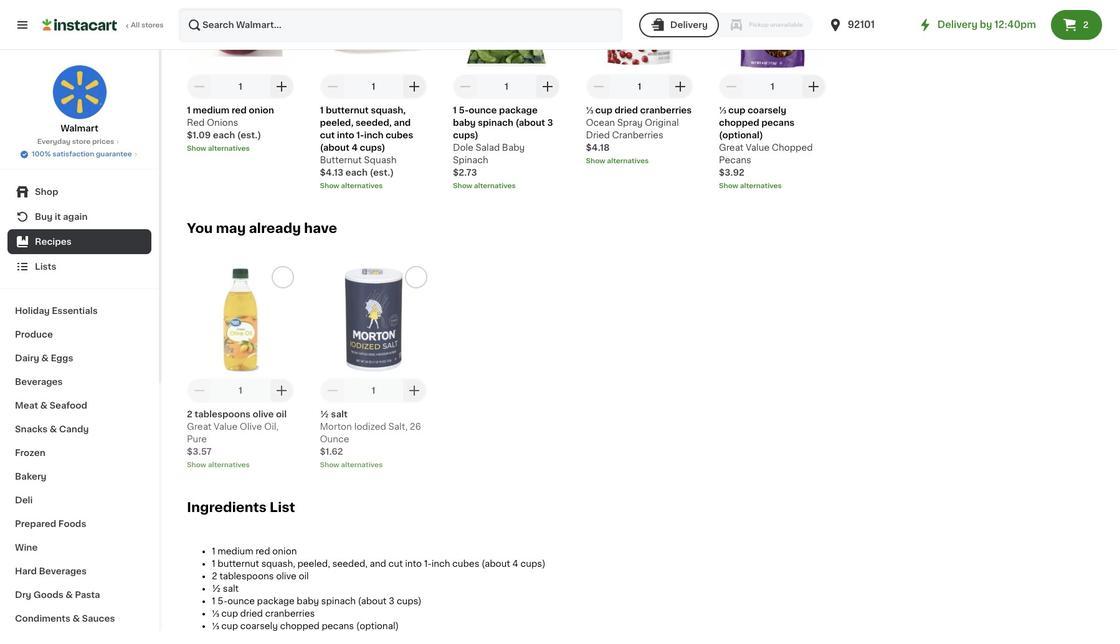 Task type: locate. For each thing, give the bounding box(es) containing it.
26
[[410, 422, 421, 431]]

1 vertical spatial (est.)
[[370, 168, 394, 177]]

0 horizontal spatial (optional)
[[356, 622, 399, 630]]

foods
[[58, 520, 86, 528]]

⅓ cup dried cranberries ocean spray original dried cranberries $4.18 show alternatives
[[586, 106, 692, 164]]

cranberries
[[612, 131, 663, 139]]

0 horizontal spatial into
[[337, 131, 354, 139]]

1 vertical spatial olive
[[276, 572, 296, 581]]

baby inside 1 medium red onion 1 butternut squash, peeled, seeded, and cut into 1-inch cubes (about 4 cups) 2 tablespoons olive oil ½ salt 1 5-ounce package baby spinach (about 3 cups) ⅓ cup dried cranberries ⅓ cup coarsely chopped pecans (optional)
[[297, 597, 319, 605]]

1 horizontal spatial olive
[[276, 572, 296, 581]]

coarsely inside ⅓ cup coarsely chopped pecans (optional) great value chopped pecans $3.92 show alternatives
[[748, 106, 786, 115]]

show alternatives button for $1.62
[[320, 460, 427, 470]]

value left olive
[[214, 422, 237, 431]]

salt,
[[388, 422, 408, 431]]

decrement quantity image for 5-
[[458, 79, 473, 94]]

0 horizontal spatial and
[[370, 559, 386, 568]]

1 vertical spatial chopped
[[280, 622, 320, 630]]

None search field
[[178, 7, 623, 42]]

beverages down dairy & eggs
[[15, 378, 63, 386]]

alternatives down '$2.73' at the left of the page
[[474, 182, 516, 189]]

condiments
[[15, 614, 70, 623]]

peeled, inside 1 butternut squash, peeled, seeded, and cut into 1-inch cubes (about 4 cups) butternut squash $4.13 each (est.) show alternatives
[[320, 118, 353, 127]]

delivery inside button
[[670, 21, 708, 29]]

1 butternut squash, peeled, seeded, and cut into 1-inch cubes (about 4 cups) butternut squash $4.13 each (est.) show alternatives
[[320, 106, 413, 189]]

all stores link
[[42, 7, 164, 42]]

(est.) down the onions
[[237, 131, 261, 139]]

snacks
[[15, 425, 48, 434]]

1 horizontal spatial squash,
[[371, 106, 406, 115]]

medium inside 1 medium red onion 1 butternut squash, peeled, seeded, and cut into 1-inch cubes (about 4 cups) 2 tablespoons olive oil ½ salt 1 5-ounce package baby spinach (about 3 cups) ⅓ cup dried cranberries ⅓ cup coarsely chopped pecans (optional)
[[218, 547, 253, 556]]

pecans inside ⅓ cup coarsely chopped pecans (optional) great value chopped pecans $3.92 show alternatives
[[761, 118, 794, 127]]

1 vertical spatial red
[[256, 547, 270, 556]]

alternatives inside 1 5-ounce package baby spinach (about 3 cups) dole salad baby spinach $2.73 show alternatives
[[474, 182, 516, 189]]

alternatives down $1.62 at the bottom of page
[[341, 462, 383, 468]]

show alternatives button for $1.09 each (est.)
[[187, 144, 294, 154]]

alternatives inside 1 butternut squash, peeled, seeded, and cut into 1-inch cubes (about 4 cups) butternut squash $4.13 each (est.) show alternatives
[[341, 182, 383, 189]]

red up the onions
[[232, 106, 247, 115]]

each inside 1 butternut squash, peeled, seeded, and cut into 1-inch cubes (about 4 cups) butternut squash $4.13 each (est.) show alternatives
[[346, 168, 368, 177]]

0 vertical spatial medium
[[193, 106, 230, 115]]

0 vertical spatial 5-
[[459, 106, 469, 115]]

dairy & eggs
[[15, 354, 73, 363]]

red inside the 1 medium red onion red onions $1.09 each (est.) show alternatives
[[232, 106, 247, 115]]

onions
[[207, 118, 238, 127]]

squash, down list
[[261, 559, 295, 568]]

1 vertical spatial 4
[[512, 559, 518, 568]]

ingredients
[[187, 501, 267, 514]]

sauces
[[82, 614, 115, 623]]

show alternatives button for $3.57
[[187, 460, 294, 470]]

cubes inside 1 medium red onion 1 butternut squash, peeled, seeded, and cut into 1-inch cubes (about 4 cups) 2 tablespoons olive oil ½ salt 1 5-ounce package baby spinach (about 3 cups) ⅓ cup dried cranberries ⅓ cup coarsely chopped pecans (optional)
[[452, 559, 479, 568]]

you may already have
[[187, 222, 337, 235]]

show alternatives button down baby
[[453, 181, 560, 191]]

0 horizontal spatial 4
[[352, 143, 358, 152]]

1 vertical spatial and
[[370, 559, 386, 568]]

0 horizontal spatial olive
[[253, 410, 274, 419]]

0 horizontal spatial each
[[213, 131, 235, 139]]

butternut
[[320, 156, 362, 164]]

red down list
[[256, 547, 270, 556]]

0 vertical spatial tablespoons
[[195, 410, 251, 419]]

2
[[1083, 21, 1089, 29], [187, 410, 192, 419], [212, 572, 217, 581]]

$3.57
[[187, 447, 212, 456]]

buy
[[35, 212, 53, 221]]

(optional)
[[719, 131, 763, 139], [356, 622, 399, 630]]

decrement quantity image for ⅓ cup coarsely chopped pecans (optional)
[[724, 79, 739, 94]]

0 vertical spatial peeled,
[[320, 118, 353, 127]]

butternut inside 1 medium red onion 1 butternut squash, peeled, seeded, and cut into 1-inch cubes (about 4 cups) 2 tablespoons olive oil ½ salt 1 5-ounce package baby spinach (about 3 cups) ⅓ cup dried cranberries ⅓ cup coarsely chopped pecans (optional)
[[218, 559, 259, 568]]

1 horizontal spatial oil
[[299, 572, 309, 581]]

2 inside button
[[1083, 21, 1089, 29]]

0 vertical spatial cranberries
[[640, 106, 692, 115]]

and
[[394, 118, 411, 127], [370, 559, 386, 568]]

0 horizontal spatial value
[[214, 422, 237, 431]]

prices
[[92, 138, 114, 145]]

spinach inside 1 medium red onion 1 butternut squash, peeled, seeded, and cut into 1-inch cubes (about 4 cups) 2 tablespoons olive oil ½ salt 1 5-ounce package baby spinach (about 3 cups) ⅓ cup dried cranberries ⅓ cup coarsely chopped pecans (optional)
[[321, 597, 356, 605]]

1 horizontal spatial decrement quantity image
[[325, 79, 340, 94]]

0 vertical spatial value
[[746, 143, 770, 152]]

recipes
[[35, 237, 71, 246]]

show alternatives button for $4.18
[[586, 156, 693, 166]]

show inside ⅓ cup coarsely chopped pecans (optional) great value chopped pecans $3.92 show alternatives
[[719, 182, 738, 189]]

inch inside 1 butternut squash, peeled, seeded, and cut into 1-inch cubes (about 4 cups) butternut squash $4.13 each (est.) show alternatives
[[364, 131, 383, 139]]

& left eggs on the left of page
[[41, 354, 49, 363]]

1 vertical spatial squash,
[[261, 559, 295, 568]]

show down $4.13
[[320, 182, 339, 189]]

onion for onions
[[249, 106, 274, 115]]

cut
[[320, 131, 335, 139], [388, 559, 403, 568]]

(est.) down squash
[[370, 168, 394, 177]]

lists
[[35, 262, 56, 271]]

ounce
[[320, 435, 349, 443]]

4
[[352, 143, 358, 152], [512, 559, 518, 568]]

show down $3.92 on the right
[[719, 182, 738, 189]]

alternatives down cranberries
[[607, 158, 649, 164]]

olive inside 2 tablespoons olive oil great value olive oil, pure $3.57 show alternatives
[[253, 410, 274, 419]]

baby inside 1 5-ounce package baby spinach (about 3 cups) dole salad baby spinach $2.73 show alternatives
[[453, 118, 476, 127]]

0 horizontal spatial great
[[187, 422, 212, 431]]

1 vertical spatial 3
[[389, 597, 394, 605]]

1 vertical spatial 5-
[[218, 597, 227, 605]]

2 inside 2 tablespoons olive oil great value olive oil, pure $3.57 show alternatives
[[187, 410, 192, 419]]

medium for onions
[[193, 106, 230, 115]]

value inside 2 tablespoons olive oil great value olive oil, pure $3.57 show alternatives
[[214, 422, 237, 431]]

prepared
[[15, 520, 56, 528]]

0 horizontal spatial (est.)
[[237, 131, 261, 139]]

delivery by 12:40pm link
[[918, 17, 1036, 32]]

0 vertical spatial spinach
[[478, 118, 513, 127]]

1 vertical spatial cut
[[388, 559, 403, 568]]

wine
[[15, 543, 38, 552]]

decrement quantity image for ⅓ cup dried cranberries
[[591, 79, 606, 94]]

0 vertical spatial oil
[[276, 410, 287, 419]]

(est.) inside 1 butternut squash, peeled, seeded, and cut into 1-inch cubes (about 4 cups) butternut squash $4.13 each (est.) show alternatives
[[370, 168, 394, 177]]

⅓ cup coarsely chopped pecans (optional) great value chopped pecans $3.92 show alternatives
[[719, 106, 813, 189]]

0 vertical spatial chopped
[[719, 118, 759, 127]]

peeled,
[[320, 118, 353, 127], [297, 559, 330, 568]]

dried
[[586, 131, 610, 139]]

olive inside 1 medium red onion 1 butternut squash, peeled, seeded, and cut into 1-inch cubes (about 4 cups) 2 tablespoons olive oil ½ salt 1 5-ounce package baby spinach (about 3 cups) ⅓ cup dried cranberries ⅓ cup coarsely chopped pecans (optional)
[[276, 572, 296, 581]]

& left sauces
[[73, 614, 80, 623]]

show alternatives button down 'iodized'
[[320, 460, 427, 470]]

increment quantity image
[[540, 79, 555, 94], [673, 79, 688, 94]]

dried inside 1 medium red onion 1 butternut squash, peeled, seeded, and cut into 1-inch cubes (about 4 cups) 2 tablespoons olive oil ½ salt 1 5-ounce package baby spinach (about 3 cups) ⅓ cup dried cranberries ⅓ cup coarsely chopped pecans (optional)
[[240, 609, 263, 618]]

show
[[187, 145, 206, 152], [586, 158, 605, 164], [320, 182, 339, 189], [453, 182, 472, 189], [719, 182, 738, 189], [187, 462, 206, 468], [320, 462, 339, 468]]

1 vertical spatial pecans
[[322, 622, 354, 630]]

⅓ inside ⅓ cup dried cranberries ocean spray original dried cranberries $4.18 show alternatives
[[586, 106, 593, 115]]

1 horizontal spatial value
[[746, 143, 770, 152]]

delivery for delivery
[[670, 21, 708, 29]]

0 vertical spatial beverages
[[15, 378, 63, 386]]

show inside the 1 medium red onion red onions $1.09 each (est.) show alternatives
[[187, 145, 206, 152]]

cup inside ⅓ cup coarsely chopped pecans (optional) great value chopped pecans $3.92 show alternatives
[[728, 106, 745, 115]]

value up "pecans"
[[746, 143, 770, 152]]

(optional) inside ⅓ cup coarsely chopped pecans (optional) great value chopped pecans $3.92 show alternatives
[[719, 131, 763, 139]]

tablespoons
[[195, 410, 251, 419], [219, 572, 274, 581]]

show alternatives button down the onions
[[187, 144, 294, 154]]

0 horizontal spatial 5-
[[218, 597, 227, 605]]

1 vertical spatial into
[[405, 559, 422, 568]]

0 vertical spatial into
[[337, 131, 354, 139]]

1 horizontal spatial pecans
[[761, 118, 794, 127]]

great
[[719, 143, 744, 152], [187, 422, 212, 431]]

0 horizontal spatial pecans
[[322, 622, 354, 630]]

walmart logo image
[[52, 65, 107, 120]]

beverages up the dry goods & pasta
[[39, 567, 87, 576]]

onion
[[249, 106, 274, 115], [272, 547, 297, 556]]

each
[[213, 131, 235, 139], [346, 168, 368, 177]]

decrement quantity image
[[192, 79, 207, 94], [591, 79, 606, 94], [724, 79, 739, 94], [325, 383, 340, 398]]

0 vertical spatial (optional)
[[719, 131, 763, 139]]

1 vertical spatial spinach
[[321, 597, 356, 605]]

alternatives inside ⅓ cup coarsely chopped pecans (optional) great value chopped pecans $3.92 show alternatives
[[740, 182, 782, 189]]

peeled, inside 1 medium red onion 1 butternut squash, peeled, seeded, and cut into 1-inch cubes (about 4 cups) 2 tablespoons olive oil ½ salt 1 5-ounce package baby spinach (about 3 cups) ⅓ cup dried cranberries ⅓ cup coarsely chopped pecans (optional)
[[297, 559, 330, 568]]

1 horizontal spatial 3
[[547, 118, 553, 127]]

0 horizontal spatial delivery
[[670, 21, 708, 29]]

1 inside 1 butternut squash, peeled, seeded, and cut into 1-inch cubes (about 4 cups) butternut squash $4.13 each (est.) show alternatives
[[320, 106, 324, 115]]

1 vertical spatial coarsely
[[240, 622, 278, 630]]

1 horizontal spatial cranberries
[[640, 106, 692, 115]]

onion inside the 1 medium red onion red onions $1.09 each (est.) show alternatives
[[249, 106, 274, 115]]

medium down ingredients list
[[218, 547, 253, 556]]

0 vertical spatial red
[[232, 106, 247, 115]]

½ inside ½ salt morton iodized salt, 26 ounce $1.62 show alternatives
[[320, 410, 329, 419]]

1 vertical spatial onion
[[272, 547, 297, 556]]

cranberries
[[640, 106, 692, 115], [265, 609, 315, 618]]

& left candy
[[50, 425, 57, 434]]

show alternatives button down olive
[[187, 460, 294, 470]]

product group
[[187, 0, 294, 154], [320, 0, 427, 191], [453, 0, 560, 191], [586, 0, 693, 166], [719, 0, 826, 191], [187, 266, 294, 470], [320, 266, 427, 470]]

great inside 2 tablespoons olive oil great value olive oil, pure $3.57 show alternatives
[[187, 422, 212, 431]]

0 horizontal spatial squash,
[[261, 559, 295, 568]]

butternut up butternut
[[326, 106, 369, 115]]

1 vertical spatial cubes
[[452, 559, 479, 568]]

dried
[[615, 106, 638, 115], [240, 609, 263, 618]]

1 horizontal spatial ounce
[[469, 106, 497, 115]]

0 vertical spatial cut
[[320, 131, 335, 139]]

0 horizontal spatial cut
[[320, 131, 335, 139]]

12:40pm
[[995, 20, 1036, 29]]

⅓
[[586, 106, 593, 115], [719, 106, 726, 115], [212, 609, 219, 618], [212, 622, 219, 630]]

1 vertical spatial peeled,
[[297, 559, 330, 568]]

increment quantity image
[[274, 79, 289, 94], [407, 79, 422, 94], [806, 79, 821, 94], [274, 383, 289, 398], [407, 383, 422, 398]]

2 vertical spatial 2
[[212, 572, 217, 581]]

cups)
[[453, 131, 478, 139], [360, 143, 385, 152], [521, 559, 545, 568], [397, 597, 422, 605]]

1 vertical spatial inch
[[432, 559, 450, 568]]

butternut
[[326, 106, 369, 115], [218, 559, 259, 568]]

1 horizontal spatial chopped
[[719, 118, 759, 127]]

cranberries inside 1 medium red onion 1 butternut squash, peeled, seeded, and cut into 1-inch cubes (about 4 cups) 2 tablespoons olive oil ½ salt 1 5-ounce package baby spinach (about 3 cups) ⅓ cup dried cranberries ⅓ cup coarsely chopped pecans (optional)
[[265, 609, 315, 618]]

1 horizontal spatial 1-
[[424, 559, 432, 568]]

alternatives down $3.57
[[208, 462, 250, 468]]

1 vertical spatial ½
[[212, 584, 221, 593]]

0 vertical spatial ounce
[[469, 106, 497, 115]]

1 horizontal spatial salt
[[331, 410, 348, 419]]

holiday essentials
[[15, 307, 98, 315]]

onion inside 1 medium red onion 1 butternut squash, peeled, seeded, and cut into 1-inch cubes (about 4 cups) 2 tablespoons olive oil ½ salt 1 5-ounce package baby spinach (about 3 cups) ⅓ cup dried cranberries ⅓ cup coarsely chopped pecans (optional)
[[272, 547, 297, 556]]

frozen
[[15, 449, 45, 457]]

0 horizontal spatial butternut
[[218, 559, 259, 568]]

decrement quantity image up red
[[192, 79, 207, 94]]

baby
[[502, 143, 525, 152]]

1 vertical spatial great
[[187, 422, 212, 431]]

0 horizontal spatial salt
[[223, 584, 239, 593]]

seafood
[[50, 401, 87, 410]]

spinach inside 1 5-ounce package baby spinach (about 3 cups) dole salad baby spinach $2.73 show alternatives
[[478, 118, 513, 127]]

shop
[[35, 188, 58, 196]]

alternatives down squash
[[341, 182, 383, 189]]

1 horizontal spatial 2
[[212, 572, 217, 581]]

2 inside 1 medium red onion 1 butternut squash, peeled, seeded, and cut into 1-inch cubes (about 4 cups) 2 tablespoons olive oil ½ salt 1 5-ounce package baby spinach (about 3 cups) ⅓ cup dried cranberries ⅓ cup coarsely chopped pecans (optional)
[[212, 572, 217, 581]]

1 horizontal spatial delivery
[[937, 20, 978, 29]]

medium inside the 1 medium red onion red onions $1.09 each (est.) show alternatives
[[193, 106, 230, 115]]

(about inside 1 5-ounce package baby spinach (about 3 cups) dole salad baby spinach $2.73 show alternatives
[[516, 118, 545, 127]]

0 vertical spatial 4
[[352, 143, 358, 152]]

goods
[[33, 591, 63, 599]]

pecans
[[761, 118, 794, 127], [322, 622, 354, 630]]

& left pasta
[[66, 591, 73, 599]]

ounce inside 1 medium red onion 1 butternut squash, peeled, seeded, and cut into 1-inch cubes (about 4 cups) 2 tablespoons olive oil ½ salt 1 5-ounce package baby spinach (about 3 cups) ⅓ cup dried cranberries ⅓ cup coarsely chopped pecans (optional)
[[227, 597, 255, 605]]

medium up the onions
[[193, 106, 230, 115]]

1 horizontal spatial cubes
[[452, 559, 479, 568]]

decrement quantity image
[[325, 79, 340, 94], [458, 79, 473, 94], [192, 383, 207, 398]]

0 vertical spatial and
[[394, 118, 411, 127]]

show down $1.62 at the bottom of page
[[320, 462, 339, 468]]

each down butternut
[[346, 168, 368, 177]]

alternatives down $3.92 on the right
[[740, 182, 782, 189]]

1- inside 1 butternut squash, peeled, seeded, and cut into 1-inch cubes (about 4 cups) butternut squash $4.13 each (est.) show alternatives
[[356, 131, 364, 139]]

great up pure
[[187, 422, 212, 431]]

1 vertical spatial dried
[[240, 609, 263, 618]]

2 horizontal spatial decrement quantity image
[[458, 79, 473, 94]]

1 increment quantity image from the left
[[540, 79, 555, 94]]

red
[[187, 118, 205, 127]]

increment quantity image for 1 5-ounce package baby spinach (about 3 cups)
[[540, 79, 555, 94]]

0 vertical spatial 1-
[[356, 131, 364, 139]]

squash, up squash
[[371, 106, 406, 115]]

show inside 1 butternut squash, peeled, seeded, and cut into 1-inch cubes (about 4 cups) butternut squash $4.13 each (est.) show alternatives
[[320, 182, 339, 189]]

0 vertical spatial salt
[[331, 410, 348, 419]]

0 vertical spatial ½
[[320, 410, 329, 419]]

0 horizontal spatial decrement quantity image
[[192, 383, 207, 398]]

1 horizontal spatial each
[[346, 168, 368, 177]]

butternut down ingredients list
[[218, 559, 259, 568]]

show down the $1.09
[[187, 145, 206, 152]]

3 inside 1 medium red onion 1 butternut squash, peeled, seeded, and cut into 1-inch cubes (about 4 cups) 2 tablespoons olive oil ½ salt 1 5-ounce package baby spinach (about 3 cups) ⅓ cup dried cranberries ⅓ cup coarsely chopped pecans (optional)
[[389, 597, 394, 605]]

4 inside 1 butternut squash, peeled, seeded, and cut into 1-inch cubes (about 4 cups) butternut squash $4.13 each (est.) show alternatives
[[352, 143, 358, 152]]

1 horizontal spatial 5-
[[459, 106, 469, 115]]

dried inside ⅓ cup dried cranberries ocean spray original dried cranberries $4.18 show alternatives
[[615, 106, 638, 115]]

0 vertical spatial 2
[[1083, 21, 1089, 29]]

0 horizontal spatial 2
[[187, 410, 192, 419]]

0 horizontal spatial 1-
[[356, 131, 364, 139]]

1 horizontal spatial baby
[[453, 118, 476, 127]]

1 vertical spatial butternut
[[218, 559, 259, 568]]

1 vertical spatial value
[[214, 422, 237, 431]]

butternut inside 1 butternut squash, peeled, seeded, and cut into 1-inch cubes (about 4 cups) butternut squash $4.13 each (est.) show alternatives
[[326, 106, 369, 115]]

show alternatives button
[[187, 144, 294, 154], [586, 156, 693, 166], [320, 181, 427, 191], [453, 181, 560, 191], [719, 181, 826, 191], [187, 460, 294, 470], [320, 460, 427, 470]]

show inside 1 5-ounce package baby spinach (about 3 cups) dole salad baby spinach $2.73 show alternatives
[[453, 182, 472, 189]]

1 vertical spatial each
[[346, 168, 368, 177]]

alternatives inside the 1 medium red onion red onions $1.09 each (est.) show alternatives
[[208, 145, 250, 152]]

2 increment quantity image from the left
[[673, 79, 688, 94]]

alternatives down the onions
[[208, 145, 250, 152]]

0 vertical spatial (est.)
[[237, 131, 261, 139]]

1 horizontal spatial inch
[[432, 559, 450, 568]]

1 horizontal spatial dried
[[615, 106, 638, 115]]

0 vertical spatial butternut
[[326, 106, 369, 115]]

squash
[[364, 156, 397, 164]]

each down the onions
[[213, 131, 235, 139]]

0 horizontal spatial coarsely
[[240, 622, 278, 630]]

show down $4.18
[[586, 158, 605, 164]]

decrement quantity image up ocean
[[591, 79, 606, 94]]

show down '$2.73' at the left of the page
[[453, 182, 472, 189]]

show alternatives button down cranberries
[[586, 156, 693, 166]]

buy it again
[[35, 212, 88, 221]]

½ salt morton iodized salt, 26 ounce $1.62 show alternatives
[[320, 410, 421, 468]]

squash, inside 1 butternut squash, peeled, seeded, and cut into 1-inch cubes (about 4 cups) butternut squash $4.13 each (est.) show alternatives
[[371, 106, 406, 115]]

1 5-ounce package baby spinach (about 3 cups) dole salad baby spinach $2.73 show alternatives
[[453, 106, 553, 189]]

1 horizontal spatial 4
[[512, 559, 518, 568]]

inch inside 1 medium red onion 1 butternut squash, peeled, seeded, and cut into 1-inch cubes (about 4 cups) 2 tablespoons olive oil ½ salt 1 5-ounce package baby spinach (about 3 cups) ⅓ cup dried cranberries ⅓ cup coarsely chopped pecans (optional)
[[432, 559, 450, 568]]

& for condiments
[[73, 614, 80, 623]]

inch
[[364, 131, 383, 139], [432, 559, 450, 568]]

show alternatives button down squash
[[320, 181, 427, 191]]

0 vertical spatial dried
[[615, 106, 638, 115]]

great up "pecans"
[[719, 143, 744, 152]]

cup inside ⅓ cup dried cranberries ocean spray original dried cranberries $4.18 show alternatives
[[595, 106, 612, 115]]

& right meat on the bottom left
[[40, 401, 47, 410]]

value inside ⅓ cup coarsely chopped pecans (optional) great value chopped pecans $3.92 show alternatives
[[746, 143, 770, 152]]

cut inside 1 butternut squash, peeled, seeded, and cut into 1-inch cubes (about 4 cups) butternut squash $4.13 each (est.) show alternatives
[[320, 131, 335, 139]]

0 vertical spatial inch
[[364, 131, 383, 139]]

show down $3.57
[[187, 462, 206, 468]]

1 horizontal spatial red
[[256, 547, 270, 556]]

0 vertical spatial great
[[719, 143, 744, 152]]

red inside 1 medium red onion 1 butternut squash, peeled, seeded, and cut into 1-inch cubes (about 4 cups) 2 tablespoons olive oil ½ salt 1 5-ounce package baby spinach (about 3 cups) ⅓ cup dried cranberries ⅓ cup coarsely chopped pecans (optional)
[[256, 547, 270, 556]]

medium for butternut
[[218, 547, 253, 556]]

satisfaction
[[52, 151, 94, 158]]

show alternatives button down $3.92 on the right
[[719, 181, 826, 191]]

red for onions
[[232, 106, 247, 115]]

decrement quantity image down service type group
[[724, 79, 739, 94]]

1 vertical spatial package
[[257, 597, 295, 605]]

0 horizontal spatial red
[[232, 106, 247, 115]]

pecans inside 1 medium red onion 1 butternut squash, peeled, seeded, and cut into 1-inch cubes (about 4 cups) 2 tablespoons olive oil ½ salt 1 5-ounce package baby spinach (about 3 cups) ⅓ cup dried cranberries ⅓ cup coarsely chopped pecans (optional)
[[322, 622, 354, 630]]

package
[[499, 106, 538, 115], [257, 597, 295, 605]]

decrement quantity image for 1 medium red onion
[[192, 79, 207, 94]]

1 horizontal spatial (optional)
[[719, 131, 763, 139]]

0 horizontal spatial cubes
[[386, 131, 413, 139]]

decrement quantity image up morton
[[325, 383, 340, 398]]

guarantee
[[96, 151, 132, 158]]

ounce inside 1 5-ounce package baby spinach (about 3 cups) dole salad baby spinach $2.73 show alternatives
[[469, 106, 497, 115]]

0 vertical spatial coarsely
[[748, 106, 786, 115]]

meat & seafood
[[15, 401, 87, 410]]

olive
[[253, 410, 274, 419], [276, 572, 296, 581]]



Task type: vqa. For each thing, say whether or not it's contained in the screenshot.


Task type: describe. For each thing, give the bounding box(es) containing it.
produce
[[15, 330, 53, 339]]

walmart
[[61, 124, 98, 133]]

package inside 1 5-ounce package baby spinach (about 3 cups) dole salad baby spinach $2.73 show alternatives
[[499, 106, 538, 115]]

beverages link
[[7, 370, 151, 394]]

ocean
[[586, 118, 615, 127]]

squash, inside 1 medium red onion 1 butternut squash, peeled, seeded, and cut into 1-inch cubes (about 4 cups) 2 tablespoons olive oil ½ salt 1 5-ounce package baby spinach (about 3 cups) ⅓ cup dried cranberries ⅓ cup coarsely chopped pecans (optional)
[[261, 559, 295, 568]]

you
[[187, 222, 213, 235]]

and inside 1 butternut squash, peeled, seeded, and cut into 1-inch cubes (about 4 cups) butternut squash $4.13 each (est.) show alternatives
[[394, 118, 411, 127]]

⅓ inside ⅓ cup coarsely chopped pecans (optional) great value chopped pecans $3.92 show alternatives
[[719, 106, 726, 115]]

oil inside 1 medium red onion 1 butternut squash, peeled, seeded, and cut into 1-inch cubes (about 4 cups) 2 tablespoons olive oil ½ salt 1 5-ounce package baby spinach (about 3 cups) ⅓ cup dried cranberries ⅓ cup coarsely chopped pecans (optional)
[[299, 572, 309, 581]]

100%
[[32, 151, 51, 158]]

chopped inside ⅓ cup coarsely chopped pecans (optional) great value chopped pecans $3.92 show alternatives
[[719, 118, 759, 127]]

2 tablespoons olive oil great value olive oil, pure $3.57 show alternatives
[[187, 410, 287, 468]]

100% satisfaction guarantee button
[[19, 147, 139, 159]]

decrement quantity image for butternut
[[325, 79, 340, 94]]

pure
[[187, 435, 207, 443]]

dry
[[15, 591, 31, 599]]

hard beverages link
[[7, 559, 151, 583]]

walmart link
[[52, 65, 107, 135]]

holiday essentials link
[[7, 299, 151, 323]]

bakery link
[[7, 465, 151, 488]]

deli
[[15, 496, 33, 505]]

bakery
[[15, 472, 46, 481]]

service type group
[[639, 12, 813, 37]]

salt inside ½ salt morton iodized salt, 26 ounce $1.62 show alternatives
[[331, 410, 348, 419]]

eggs
[[51, 354, 73, 363]]

everyday store prices link
[[37, 137, 122, 147]]

stores
[[141, 22, 164, 29]]

increment quantity image for 1 medium red onion
[[274, 79, 289, 94]]

$1.09
[[187, 131, 211, 139]]

& for snacks
[[50, 425, 57, 434]]

oil inside 2 tablespoons olive oil great value olive oil, pure $3.57 show alternatives
[[276, 410, 287, 419]]

prepared foods link
[[7, 512, 151, 536]]

(optional) inside 1 medium red onion 1 butternut squash, peeled, seeded, and cut into 1-inch cubes (about 4 cups) 2 tablespoons olive oil ½ salt 1 5-ounce package baby spinach (about 3 cups) ⅓ cup dried cranberries ⅓ cup coarsely chopped pecans (optional)
[[356, 622, 399, 630]]

spray
[[617, 118, 643, 127]]

92101 button
[[828, 7, 903, 42]]

hard
[[15, 567, 37, 576]]

dry goods & pasta link
[[7, 583, 151, 607]]

beverages inside 'link'
[[15, 378, 63, 386]]

condiments & sauces link
[[7, 607, 151, 630]]

½ inside 1 medium red onion 1 butternut squash, peeled, seeded, and cut into 1-inch cubes (about 4 cups) 2 tablespoons olive oil ½ salt 1 5-ounce package baby spinach (about 3 cups) ⅓ cup dried cranberries ⅓ cup coarsely chopped pecans (optional)
[[212, 584, 221, 593]]

cubes inside 1 butternut squash, peeled, seeded, and cut into 1-inch cubes (about 4 cups) butternut squash $4.13 each (est.) show alternatives
[[386, 131, 413, 139]]

chopped inside 1 medium red onion 1 butternut squash, peeled, seeded, and cut into 1-inch cubes (about 4 cups) 2 tablespoons olive oil ½ salt 1 5-ounce package baby spinach (about 3 cups) ⅓ cup dried cranberries ⅓ cup coarsely chopped pecans (optional)
[[280, 622, 320, 630]]

increment quantity image for 1 butternut squash, peeled, seeded, and cut into 1-inch cubes (about 4 cups)
[[407, 79, 422, 94]]

$4.18
[[586, 143, 610, 152]]

show alternatives button for $4.13 each (est.)
[[320, 181, 427, 191]]

1 vertical spatial beverages
[[39, 567, 87, 576]]

iodized
[[354, 422, 386, 431]]

increment quantity image for ⅓ cup dried cranberries
[[673, 79, 688, 94]]

salt inside 1 medium red onion 1 butternut squash, peeled, seeded, and cut into 1-inch cubes (about 4 cups) 2 tablespoons olive oil ½ salt 1 5-ounce package baby spinach (about 3 cups) ⅓ cup dried cranberries ⅓ cup coarsely chopped pecans (optional)
[[223, 584, 239, 593]]

onion for butternut
[[272, 547, 297, 556]]

dry goods & pasta
[[15, 591, 100, 599]]

92101
[[848, 20, 875, 29]]

lists link
[[7, 254, 151, 279]]

all stores
[[131, 22, 164, 29]]

$1.62
[[320, 447, 343, 456]]

and inside 1 medium red onion 1 butternut squash, peeled, seeded, and cut into 1-inch cubes (about 4 cups) 2 tablespoons olive oil ½ salt 1 5-ounce package baby spinach (about 3 cups) ⅓ cup dried cranberries ⅓ cup coarsely chopped pecans (optional)
[[370, 559, 386, 568]]

again
[[63, 212, 88, 221]]

prepared foods
[[15, 520, 86, 528]]

recipes link
[[7, 229, 151, 254]]

shop link
[[7, 179, 151, 204]]

produce link
[[7, 323, 151, 346]]

tablespoons inside 2 tablespoons olive oil great value olive oil, pure $3.57 show alternatives
[[195, 410, 251, 419]]

2 for 2 tablespoons olive oil great value olive oil, pure $3.57 show alternatives
[[187, 410, 192, 419]]

$2.73
[[453, 168, 477, 177]]

5- inside 1 5-ounce package baby spinach (about 3 cups) dole salad baby spinach $2.73 show alternatives
[[459, 106, 469, 115]]

it
[[55, 212, 61, 221]]

Search field
[[179, 9, 622, 41]]

alternatives inside ½ salt morton iodized salt, 26 ounce $1.62 show alternatives
[[341, 462, 383, 468]]

1 inside 1 5-ounce package baby spinach (about 3 cups) dole salad baby spinach $2.73 show alternatives
[[453, 106, 457, 115]]

show alternatives button for $2.73
[[453, 181, 560, 191]]

alternatives inside 2 tablespoons olive oil great value olive oil, pure $3.57 show alternatives
[[208, 462, 250, 468]]

wine link
[[7, 536, 151, 559]]

(est.) inside the 1 medium red onion red onions $1.09 each (est.) show alternatives
[[237, 131, 261, 139]]

frozen link
[[7, 441, 151, 465]]

show alternatives button for $3.92
[[719, 181, 826, 191]]

cups) inside 1 butternut squash, peeled, seeded, and cut into 1-inch cubes (about 4 cups) butternut squash $4.13 each (est.) show alternatives
[[360, 143, 385, 152]]

increment quantity image for ⅓ cup coarsely chopped pecans (optional)
[[806, 79, 821, 94]]

dole
[[453, 143, 473, 152]]

100% satisfaction guarantee
[[32, 151, 132, 158]]

$3.92
[[719, 168, 744, 177]]

essentials
[[52, 307, 98, 315]]

seeded, inside 1 butternut squash, peeled, seeded, and cut into 1-inch cubes (about 4 cups) butternut squash $4.13 each (est.) show alternatives
[[356, 118, 392, 127]]

delivery button
[[639, 12, 719, 37]]

pecans
[[719, 156, 751, 164]]

(about inside 1 butternut squash, peeled, seeded, and cut into 1-inch cubes (about 4 cups) butternut squash $4.13 each (est.) show alternatives
[[320, 143, 349, 152]]

2 button
[[1051, 10, 1102, 40]]

1 inside the 1 medium red onion red onions $1.09 each (est.) show alternatives
[[187, 106, 191, 115]]

1- inside 1 medium red onion 1 butternut squash, peeled, seeded, and cut into 1-inch cubes (about 4 cups) 2 tablespoons olive oil ½ salt 1 5-ounce package baby spinach (about 3 cups) ⅓ cup dried cranberries ⅓ cup coarsely chopped pecans (optional)
[[424, 559, 432, 568]]

cut inside 1 medium red onion 1 butternut squash, peeled, seeded, and cut into 1-inch cubes (about 4 cups) 2 tablespoons olive oil ½ salt 1 5-ounce package baby spinach (about 3 cups) ⅓ cup dried cranberries ⅓ cup coarsely chopped pecans (optional)
[[388, 559, 403, 568]]

& for dairy
[[41, 354, 49, 363]]

5- inside 1 medium red onion 1 butternut squash, peeled, seeded, and cut into 1-inch cubes (about 4 cups) 2 tablespoons olive oil ½ salt 1 5-ounce package baby spinach (about 3 cups) ⅓ cup dried cranberries ⅓ cup coarsely chopped pecans (optional)
[[218, 597, 227, 605]]

chopped
[[772, 143, 813, 152]]

morton
[[320, 422, 352, 431]]

1 medium red onion red onions $1.09 each (est.) show alternatives
[[187, 106, 274, 152]]

store
[[72, 138, 90, 145]]

seeded, inside 1 medium red onion 1 butternut squash, peeled, seeded, and cut into 1-inch cubes (about 4 cups) 2 tablespoons olive oil ½ salt 1 5-ounce package baby spinach (about 3 cups) ⅓ cup dried cranberries ⅓ cup coarsely chopped pecans (optional)
[[332, 559, 368, 568]]

3 inside 1 5-ounce package baby spinach (about 3 cups) dole salad baby spinach $2.73 show alternatives
[[547, 118, 553, 127]]

candy
[[59, 425, 89, 434]]

1 medium red onion 1 butternut squash, peeled, seeded, and cut into 1-inch cubes (about 4 cups) 2 tablespoons olive oil ½ salt 1 5-ounce package baby spinach (about 3 cups) ⅓ cup dried cranberries ⅓ cup coarsely chopped pecans (optional)
[[212, 547, 545, 630]]

may
[[216, 222, 246, 235]]

cups) inside 1 5-ounce package baby spinach (about 3 cups) dole salad baby spinach $2.73 show alternatives
[[453, 131, 478, 139]]

original
[[645, 118, 679, 127]]

coarsely inside 1 medium red onion 1 butternut squash, peeled, seeded, and cut into 1-inch cubes (about 4 cups) 2 tablespoons olive oil ½ salt 1 5-ounce package baby spinach (about 3 cups) ⅓ cup dried cranberries ⅓ cup coarsely chopped pecans (optional)
[[240, 622, 278, 630]]

dairy & eggs link
[[7, 346, 151, 370]]

instacart logo image
[[42, 17, 117, 32]]

condiments & sauces
[[15, 614, 115, 623]]

alternatives inside ⅓ cup dried cranberries ocean spray original dried cranberries $4.18 show alternatives
[[607, 158, 649, 164]]

by
[[980, 20, 992, 29]]

show inside ½ salt morton iodized salt, 26 ounce $1.62 show alternatives
[[320, 462, 339, 468]]

already
[[249, 222, 301, 235]]

& for meat
[[40, 401, 47, 410]]

oil,
[[264, 422, 279, 431]]

salad
[[476, 143, 500, 152]]

$4.13
[[320, 168, 343, 177]]

dairy
[[15, 354, 39, 363]]

everyday store prices
[[37, 138, 114, 145]]

cranberries inside ⅓ cup dried cranberries ocean spray original dried cranberries $4.18 show alternatives
[[640, 106, 692, 115]]

snacks & candy
[[15, 425, 89, 434]]

package inside 1 medium red onion 1 butternut squash, peeled, seeded, and cut into 1-inch cubes (about 4 cups) 2 tablespoons olive oil ½ salt 1 5-ounce package baby spinach (about 3 cups) ⅓ cup dried cranberries ⅓ cup coarsely chopped pecans (optional)
[[257, 597, 295, 605]]

4 inside 1 medium red onion 1 butternut squash, peeled, seeded, and cut into 1-inch cubes (about 4 cups) 2 tablespoons olive oil ½ salt 1 5-ounce package baby spinach (about 3 cups) ⅓ cup dried cranberries ⅓ cup coarsely chopped pecans (optional)
[[512, 559, 518, 568]]

olive
[[240, 422, 262, 431]]

all
[[131, 22, 140, 29]]

2 for 2
[[1083, 21, 1089, 29]]

show inside ⅓ cup dried cranberries ocean spray original dried cranberries $4.18 show alternatives
[[586, 158, 605, 164]]

holiday
[[15, 307, 50, 315]]

spinach
[[453, 156, 488, 164]]

show inside 2 tablespoons olive oil great value olive oil, pure $3.57 show alternatives
[[187, 462, 206, 468]]

into inside 1 butternut squash, peeled, seeded, and cut into 1-inch cubes (about 4 cups) butternut squash $4.13 each (est.) show alternatives
[[337, 131, 354, 139]]

each inside the 1 medium red onion red onions $1.09 each (est.) show alternatives
[[213, 131, 235, 139]]

tablespoons inside 1 medium red onion 1 butternut squash, peeled, seeded, and cut into 1-inch cubes (about 4 cups) 2 tablespoons olive oil ½ salt 1 5-ounce package baby spinach (about 3 cups) ⅓ cup dried cranberries ⅓ cup coarsely chopped pecans (optional)
[[219, 572, 274, 581]]

red for butternut
[[256, 547, 270, 556]]

great inside ⅓ cup coarsely chopped pecans (optional) great value chopped pecans $3.92 show alternatives
[[719, 143, 744, 152]]

have
[[304, 222, 337, 235]]

delivery by 12:40pm
[[937, 20, 1036, 29]]

ingredients list
[[187, 501, 295, 514]]

into inside 1 medium red onion 1 butternut squash, peeled, seeded, and cut into 1-inch cubes (about 4 cups) 2 tablespoons olive oil ½ salt 1 5-ounce package baby spinach (about 3 cups) ⅓ cup dried cranberries ⅓ cup coarsely chopped pecans (optional)
[[405, 559, 422, 568]]

everyday
[[37, 138, 70, 145]]

meat & seafood link
[[7, 394, 151, 417]]

delivery for delivery by 12:40pm
[[937, 20, 978, 29]]



